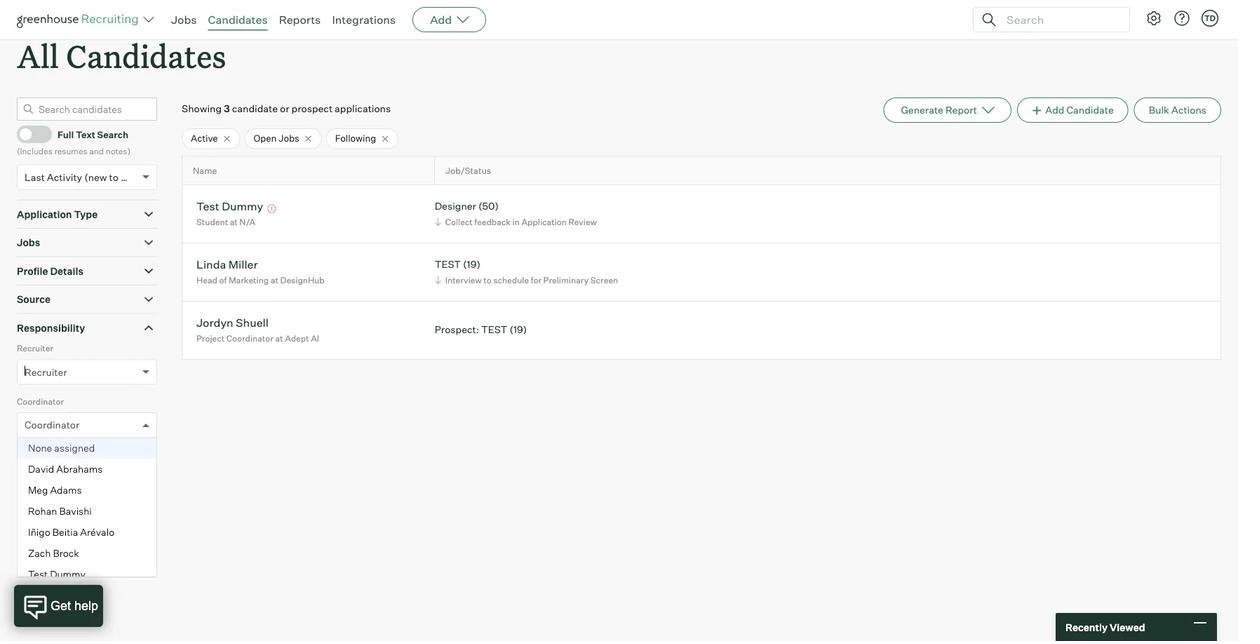 Task type: vqa. For each thing, say whether or not it's contained in the screenshot.
resumes at the top left of page
yes



Task type: describe. For each thing, give the bounding box(es) containing it.
application inside designer (50) collect feedback in application review
[[522, 217, 567, 228]]

linda
[[197, 258, 226, 272]]

none assigned
[[28, 443, 95, 455]]

prospect: test (19)
[[435, 324, 527, 336]]

showing 3 candidate or prospect applications
[[182, 103, 391, 115]]

ai
[[311, 334, 319, 344]]

prospect:
[[435, 324, 479, 336]]

iñigo beitia arévalo
[[28, 527, 115, 539]]

report
[[946, 104, 978, 117]]

generate
[[902, 104, 944, 117]]

or
[[280, 103, 290, 115]]

prospect
[[292, 103, 333, 115]]

Search text field
[[1004, 9, 1117, 30]]

all
[[17, 35, 59, 77]]

candidates link
[[208, 13, 268, 27]]

td
[[1205, 13, 1217, 23]]

linda miller link
[[197, 258, 258, 274]]

head
[[197, 275, 218, 286]]

student at n/a
[[197, 217, 255, 228]]

td button
[[1200, 7, 1222, 29]]

active
[[191, 133, 218, 144]]

integrations
[[332, 13, 396, 27]]

add for add candidate
[[1046, 104, 1065, 117]]

zach
[[28, 548, 51, 560]]

(includes
[[17, 146, 52, 157]]

interview to schedule for preliminary screen link
[[433, 274, 622, 287]]

rohan bavishi option
[[18, 502, 157, 523]]

recruiter element
[[17, 342, 157, 395]]

abrahams
[[56, 464, 103, 476]]

i'm
[[56, 450, 68, 462]]

recently
[[1066, 621, 1108, 634]]

add candidate link
[[1018, 98, 1129, 123]]

1 vertical spatial coordinator
[[17, 397, 64, 407]]

job/status
[[446, 166, 491, 177]]

type
[[74, 209, 98, 221]]

0 vertical spatial jobs
[[171, 13, 197, 27]]

text
[[76, 129, 95, 140]]

student
[[197, 217, 228, 228]]

full
[[58, 129, 74, 140]]

iñigo beitia arévalo option
[[18, 523, 157, 544]]

generate report
[[902, 104, 978, 117]]

of
[[219, 275, 227, 286]]

1 vertical spatial following
[[70, 450, 110, 462]]

test for "test dummy" link
[[197, 199, 219, 214]]

showing
[[182, 103, 222, 115]]

test (19) interview to schedule for preliminary screen
[[435, 259, 619, 286]]

project
[[197, 334, 225, 344]]

1 vertical spatial recruiter
[[25, 367, 67, 379]]

review
[[569, 217, 597, 228]]

linda miller head of marketing at designhub
[[197, 258, 325, 286]]

screen
[[591, 275, 619, 286]]

profile details
[[17, 265, 83, 278]]

activity
[[47, 171, 82, 184]]

designer (50) collect feedback in application review
[[435, 201, 597, 228]]

rohan bavishi
[[28, 506, 92, 518]]

1 vertical spatial candidates
[[66, 35, 226, 77]]

old)
[[121, 171, 139, 184]]

Search candidates field
[[17, 98, 157, 121]]

tasks
[[58, 481, 86, 494]]

0 horizontal spatial application
[[17, 209, 72, 221]]

viewed
[[1110, 621, 1146, 634]]

filters
[[66, 544, 94, 557]]

dummy for test dummy option
[[50, 569, 85, 581]]

candidate
[[1067, 104, 1114, 117]]

who
[[34, 450, 54, 462]]

jobs link
[[171, 13, 197, 27]]

candidate
[[232, 103, 278, 115]]

2 vertical spatial jobs
[[17, 237, 40, 249]]

source
[[17, 294, 51, 306]]

jordyn
[[197, 316, 233, 330]]

1 vertical spatial (19)
[[510, 324, 527, 336]]

configure image
[[1146, 10, 1163, 27]]

list box inside coordinator element
[[18, 438, 157, 586]]

reports link
[[279, 13, 321, 27]]

zach brock
[[28, 548, 79, 560]]

bavishi
[[59, 506, 92, 518]]

add for add
[[430, 13, 452, 27]]

pipeline
[[17, 481, 55, 494]]

preliminary
[[544, 275, 589, 286]]

td button
[[1202, 10, 1219, 27]]

david
[[28, 464, 54, 476]]

3
[[224, 103, 230, 115]]

test dummy has been in application review for more than 5 days image
[[266, 205, 278, 214]]

checkmark image
[[23, 129, 34, 139]]

last activity (new to old)
[[25, 171, 139, 184]]

reset filters
[[38, 544, 94, 557]]

details
[[50, 265, 83, 278]]

meg
[[28, 485, 48, 497]]

designer
[[435, 201, 477, 213]]



Task type: locate. For each thing, give the bounding box(es) containing it.
0 horizontal spatial add
[[430, 13, 452, 27]]

0 vertical spatial dummy
[[222, 199, 263, 214]]

0 horizontal spatial test
[[435, 259, 461, 271]]

greenhouse recruiting image
[[17, 11, 143, 28]]

iñigo
[[28, 527, 50, 539]]

coordinator down shuell
[[227, 334, 274, 344]]

0 horizontal spatial to
[[109, 171, 119, 184]]

to left old)
[[109, 171, 119, 184]]

following down applications
[[335, 133, 376, 144]]

0 horizontal spatial test dummy
[[28, 569, 85, 581]]

1 horizontal spatial following
[[335, 133, 376, 144]]

None field
[[25, 414, 28, 438]]

coordinator inside the jordyn shuell project coordinator at adept ai
[[227, 334, 274, 344]]

test right prospect:
[[482, 324, 508, 336]]

(new
[[84, 171, 107, 184]]

1 horizontal spatial add
[[1046, 104, 1065, 117]]

0 vertical spatial at
[[230, 217, 238, 228]]

test inside test dummy option
[[28, 569, 48, 581]]

all candidates
[[17, 35, 226, 77]]

reset filters button
[[17, 537, 101, 564]]

test dummy for "test dummy" link
[[197, 199, 263, 214]]

none
[[28, 443, 52, 455]]

0 vertical spatial (19)
[[463, 259, 481, 271]]

0 vertical spatial test
[[197, 199, 219, 214]]

test dummy for test dummy option
[[28, 569, 85, 581]]

full text search (includes resumes and notes)
[[17, 129, 130, 157]]

test dummy inside test dummy option
[[28, 569, 85, 581]]

to
[[109, 171, 119, 184], [484, 275, 492, 286]]

1 vertical spatial to
[[484, 275, 492, 286]]

actions
[[1172, 104, 1207, 117]]

open
[[254, 133, 277, 144]]

candidates right jobs link
[[208, 13, 268, 27]]

0 vertical spatial recruiter
[[17, 344, 53, 354]]

reports
[[279, 13, 321, 27]]

feedback
[[475, 217, 511, 228]]

last activity (new to old) option
[[25, 171, 139, 184]]

(19)
[[463, 259, 481, 271], [510, 324, 527, 336]]

test up student
[[197, 199, 219, 214]]

application type
[[17, 209, 98, 221]]

at left n/a
[[230, 217, 238, 228]]

1 vertical spatial add
[[1046, 104, 1065, 117]]

schedule
[[494, 275, 529, 286]]

at right marketing
[[271, 275, 279, 286]]

1 vertical spatial test
[[482, 324, 508, 336]]

recruiter
[[17, 344, 53, 354], [25, 367, 67, 379]]

none assigned option
[[18, 438, 157, 460]]

1 horizontal spatial (19)
[[510, 324, 527, 336]]

candidate reports are now available! apply filters and select "view in app" element
[[884, 98, 1012, 123]]

n/a
[[240, 217, 255, 228]]

at left adept
[[275, 334, 283, 344]]

2 vertical spatial coordinator
[[25, 420, 80, 432]]

to inside test (19) interview to schedule for preliminary screen
[[484, 275, 492, 286]]

0 vertical spatial coordinator
[[227, 334, 274, 344]]

coordinator up the none
[[17, 397, 64, 407]]

dummy
[[222, 199, 263, 214], [50, 569, 85, 581]]

1 vertical spatial jobs
[[279, 133, 300, 144]]

0 vertical spatial following
[[335, 133, 376, 144]]

0 vertical spatial add
[[430, 13, 452, 27]]

0 vertical spatial test
[[435, 259, 461, 271]]

coordinator element
[[17, 395, 157, 586]]

coordinator up none assigned
[[25, 420, 80, 432]]

add candidate
[[1046, 104, 1114, 117]]

list box containing none assigned
[[18, 438, 157, 586]]

add
[[430, 13, 452, 27], [1046, 104, 1065, 117]]

test inside "test dummy" link
[[197, 199, 219, 214]]

dummy for "test dummy" link
[[222, 199, 263, 214]]

david abrahams option
[[18, 460, 157, 481]]

at inside "linda miller head of marketing at designhub"
[[271, 275, 279, 286]]

meg adams option
[[18, 481, 157, 502]]

add inside 'popup button'
[[430, 13, 452, 27]]

miller
[[229, 258, 258, 272]]

integrations link
[[332, 13, 396, 27]]

applications
[[335, 103, 391, 115]]

0 vertical spatial candidates
[[208, 13, 268, 27]]

0 horizontal spatial following
[[70, 450, 110, 462]]

list box
[[18, 438, 157, 586]]

for
[[531, 275, 542, 286]]

test
[[435, 259, 461, 271], [482, 324, 508, 336]]

education
[[17, 510, 65, 522]]

1 horizontal spatial to
[[484, 275, 492, 286]]

1 horizontal spatial test
[[482, 324, 508, 336]]

to for old)
[[109, 171, 119, 184]]

zach brock option
[[18, 544, 157, 565]]

test for test dummy option
[[28, 569, 48, 581]]

1 vertical spatial dummy
[[50, 569, 85, 581]]

recently viewed
[[1066, 621, 1146, 634]]

following up abrahams
[[70, 450, 110, 462]]

0 vertical spatial to
[[109, 171, 119, 184]]

bulk actions link
[[1135, 98, 1222, 123]]

and
[[89, 146, 104, 157]]

1 vertical spatial test
[[28, 569, 48, 581]]

responsibility
[[17, 322, 85, 335]]

bulk actions
[[1150, 104, 1207, 117]]

in
[[513, 217, 520, 228]]

david abrahams
[[28, 464, 103, 476]]

application down the last
[[17, 209, 72, 221]]

0 horizontal spatial test
[[28, 569, 48, 581]]

1 horizontal spatial application
[[522, 217, 567, 228]]

designhub
[[280, 275, 325, 286]]

marketing
[[229, 275, 269, 286]]

to left schedule
[[484, 275, 492, 286]]

collect feedback in application review link
[[433, 216, 601, 229]]

(19) inside test (19) interview to schedule for preliminary screen
[[463, 259, 481, 271]]

resumes
[[54, 146, 87, 157]]

0 horizontal spatial (19)
[[463, 259, 481, 271]]

0 vertical spatial test dummy
[[197, 199, 263, 214]]

jordyn shuell link
[[197, 316, 269, 332]]

generate report button
[[884, 98, 1012, 123]]

who i'm following
[[34, 450, 110, 462]]

profile
[[17, 265, 48, 278]]

to for schedule
[[484, 275, 492, 286]]

1 horizontal spatial test dummy
[[197, 199, 263, 214]]

test dummy down zach brock
[[28, 569, 85, 581]]

jordyn shuell project coordinator at adept ai
[[197, 316, 319, 344]]

jobs left candidates link
[[171, 13, 197, 27]]

Who I'm Following checkbox
[[20, 450, 29, 460]]

2 vertical spatial at
[[275, 334, 283, 344]]

1 vertical spatial at
[[271, 275, 279, 286]]

1 horizontal spatial jobs
[[171, 13, 197, 27]]

pipeline tasks
[[17, 481, 86, 494]]

candidates down jobs link
[[66, 35, 226, 77]]

meg adams
[[28, 485, 82, 497]]

test inside test (19) interview to schedule for preliminary screen
[[435, 259, 461, 271]]

dummy down brock
[[50, 569, 85, 581]]

at inside the jordyn shuell project coordinator at adept ai
[[275, 334, 283, 344]]

assigned
[[54, 443, 95, 455]]

test dummy link
[[197, 199, 263, 216]]

notes)
[[106, 146, 130, 157]]

(19) down schedule
[[510, 324, 527, 336]]

0 horizontal spatial dummy
[[50, 569, 85, 581]]

1 horizontal spatial test
[[197, 199, 219, 214]]

2 horizontal spatial jobs
[[279, 133, 300, 144]]

coordinator
[[227, 334, 274, 344], [17, 397, 64, 407], [25, 420, 80, 432]]

collect
[[446, 217, 473, 228]]

open jobs
[[254, 133, 300, 144]]

jobs right 'open'
[[279, 133, 300, 144]]

test up the interview
[[435, 259, 461, 271]]

last
[[25, 171, 45, 184]]

brock
[[53, 548, 79, 560]]

application right in
[[522, 217, 567, 228]]

1 vertical spatial test dummy
[[28, 569, 85, 581]]

none field inside coordinator element
[[25, 414, 28, 438]]

jobs
[[171, 13, 197, 27], [279, 133, 300, 144], [17, 237, 40, 249]]

interview
[[446, 275, 482, 286]]

at
[[230, 217, 238, 228], [271, 275, 279, 286], [275, 334, 283, 344]]

application
[[17, 209, 72, 221], [522, 217, 567, 228]]

reset
[[38, 544, 64, 557]]

jobs up profile
[[17, 237, 40, 249]]

test dummy up student at n/a
[[197, 199, 263, 214]]

0 horizontal spatial jobs
[[17, 237, 40, 249]]

test down the zach
[[28, 569, 48, 581]]

name
[[193, 166, 217, 177]]

(19) up the interview
[[463, 259, 481, 271]]

1 horizontal spatial dummy
[[222, 199, 263, 214]]

test dummy option
[[18, 565, 157, 586]]

dummy inside option
[[50, 569, 85, 581]]

arévalo
[[80, 527, 115, 539]]

dummy up n/a
[[222, 199, 263, 214]]



